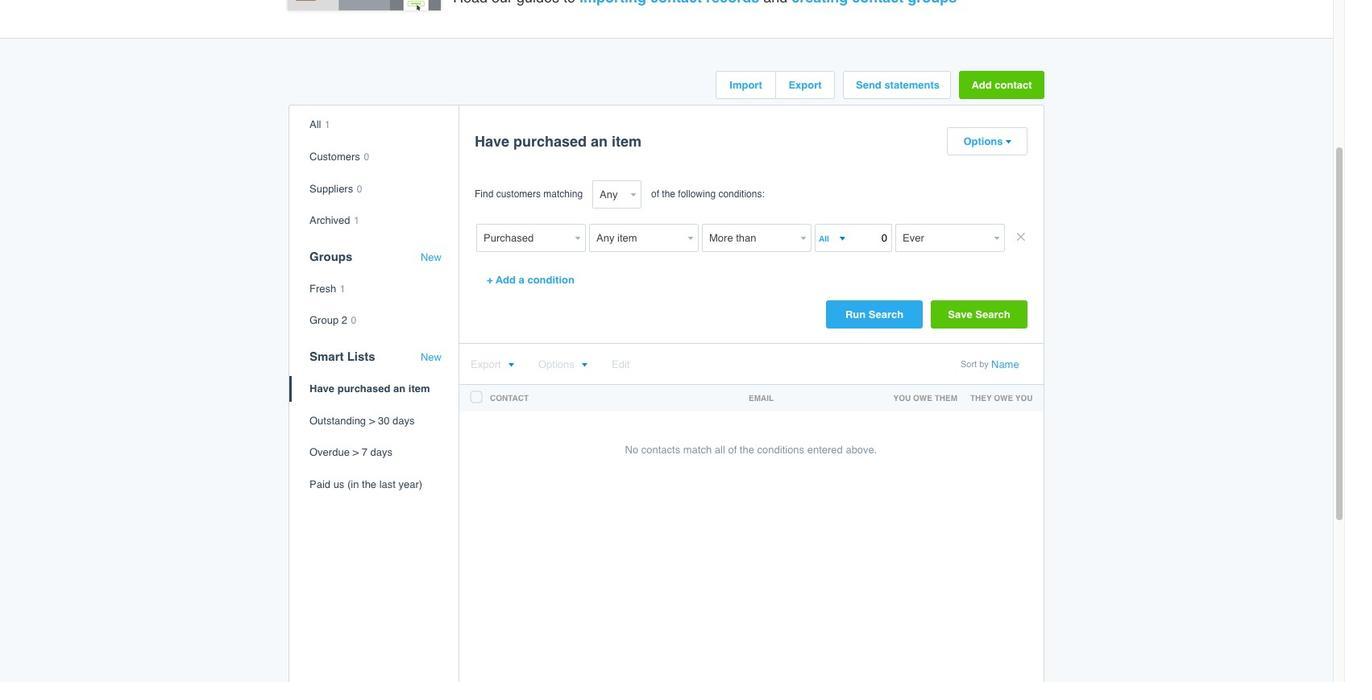 Task type: locate. For each thing, give the bounding box(es) containing it.
item
[[612, 133, 642, 150], [409, 383, 430, 395]]

1 vertical spatial days
[[370, 447, 393, 459]]

owe
[[913, 394, 933, 403], [994, 394, 1013, 403]]

have up the find
[[475, 133, 509, 150]]

1 horizontal spatial the
[[662, 189, 676, 200]]

1
[[325, 120, 330, 131], [354, 215, 359, 227], [340, 284, 345, 295]]

1 new from the top
[[421, 251, 442, 263]]

0 horizontal spatial export button
[[471, 359, 514, 371]]

1 vertical spatial 1
[[354, 215, 359, 227]]

0 vertical spatial have purchased an item
[[475, 133, 642, 150]]

you
[[894, 394, 911, 403], [1016, 394, 1033, 403]]

el image up the contact
[[507, 363, 514, 369]]

1 inside fresh 1
[[340, 284, 345, 295]]

1 horizontal spatial export
[[789, 79, 822, 91]]

1 horizontal spatial an
[[591, 133, 608, 150]]

archived
[[310, 215, 350, 227]]

send statements button
[[844, 72, 950, 99]]

search right the run
[[869, 309, 904, 321]]

1 horizontal spatial options
[[964, 136, 1003, 148]]

email
[[749, 394, 774, 403]]

search right save
[[976, 309, 1011, 321]]

options down add contact button
[[964, 136, 1003, 148]]

el image inside options button
[[1005, 140, 1011, 145]]

of right all
[[728, 444, 737, 457]]

run
[[845, 309, 866, 321]]

0 horizontal spatial you
[[894, 394, 911, 403]]

1 vertical spatial purchased
[[337, 383, 390, 395]]

1 vertical spatial export
[[471, 359, 501, 371]]

1 vertical spatial new link
[[421, 351, 442, 364]]

new link for groups
[[421, 251, 442, 264]]

group 2 0
[[310, 315, 357, 327]]

all
[[715, 444, 725, 457]]

1 vertical spatial add
[[496, 274, 516, 286]]

smart lists
[[310, 350, 375, 363]]

of left following
[[651, 189, 659, 200]]

1 horizontal spatial options button
[[948, 128, 1027, 155]]

customers
[[310, 151, 360, 163]]

1 vertical spatial options button
[[538, 359, 587, 371]]

group
[[310, 315, 339, 327]]

0 vertical spatial >
[[369, 415, 375, 427]]

> left 30
[[369, 415, 375, 427]]

owe left the them
[[913, 394, 933, 403]]

>
[[369, 415, 375, 427], [353, 447, 359, 459]]

0 right 2
[[351, 315, 357, 327]]

an up all text field
[[591, 133, 608, 150]]

1 horizontal spatial >
[[369, 415, 375, 427]]

0 vertical spatial options
[[964, 136, 1003, 148]]

1 horizontal spatial item
[[612, 133, 642, 150]]

edit button
[[612, 359, 630, 371]]

+
[[487, 274, 493, 286]]

1 right fresh
[[340, 284, 345, 295]]

options inside options button
[[964, 136, 1003, 148]]

1 horizontal spatial add
[[972, 79, 992, 91]]

search
[[869, 309, 904, 321], [976, 309, 1011, 321]]

1 vertical spatial el image
[[507, 363, 514, 369]]

0 vertical spatial new link
[[421, 251, 442, 264]]

1 horizontal spatial owe
[[994, 394, 1013, 403]]

0 horizontal spatial >
[[353, 447, 359, 459]]

have
[[475, 133, 509, 150], [310, 383, 335, 395]]

condition
[[528, 274, 575, 286]]

1 horizontal spatial you
[[1016, 394, 1033, 403]]

export right import button
[[789, 79, 822, 91]]

1 search from the left
[[869, 309, 904, 321]]

of the following conditions:
[[651, 189, 765, 200]]

0 vertical spatial item
[[612, 133, 642, 150]]

customers
[[496, 189, 541, 200]]

new link
[[421, 251, 442, 264], [421, 351, 442, 364]]

0 horizontal spatial 1
[[325, 120, 330, 131]]

export button up the contact
[[471, 359, 514, 371]]

add right the +
[[496, 274, 516, 286]]

purchased up outstanding > 30 days
[[337, 383, 390, 395]]

2 owe from the left
[[994, 394, 1013, 403]]

0 vertical spatial export
[[789, 79, 822, 91]]

0 vertical spatial of
[[651, 189, 659, 200]]

2 vertical spatial the
[[362, 479, 377, 491]]

1 vertical spatial options
[[538, 359, 575, 371]]

1 right all
[[325, 120, 330, 131]]

> for outstanding
[[369, 415, 375, 427]]

0 right suppliers
[[357, 183, 362, 195]]

you owe them
[[894, 394, 958, 403]]

sort by name
[[961, 359, 1019, 371]]

fresh
[[310, 283, 336, 295]]

0 vertical spatial new
[[421, 251, 442, 263]]

1 vertical spatial export button
[[471, 359, 514, 371]]

2 new link from the top
[[421, 351, 442, 364]]

owe right they
[[994, 394, 1013, 403]]

1 inside archived 1
[[354, 215, 359, 227]]

0 horizontal spatial options button
[[538, 359, 587, 371]]

statements
[[885, 79, 940, 91]]

2 vertical spatial 1
[[340, 284, 345, 295]]

0 horizontal spatial item
[[409, 383, 430, 395]]

overdue
[[310, 447, 350, 459]]

days right 30
[[393, 415, 415, 427]]

have purchased an item
[[475, 133, 642, 150], [310, 383, 430, 395]]

0 horizontal spatial search
[[869, 309, 904, 321]]

0
[[364, 152, 369, 163], [357, 183, 362, 195], [351, 315, 357, 327]]

0 vertical spatial 1
[[325, 120, 330, 131]]

el image
[[1005, 140, 1011, 145], [507, 363, 514, 369]]

days right the 7
[[370, 447, 393, 459]]

all 1
[[310, 119, 330, 131]]

following
[[678, 189, 716, 200]]

1 vertical spatial of
[[728, 444, 737, 457]]

el image for export
[[507, 363, 514, 369]]

options button for of the following conditions:
[[948, 128, 1027, 155]]

2 new from the top
[[421, 351, 442, 363]]

the
[[662, 189, 676, 200], [740, 444, 754, 457], [362, 479, 377, 491]]

0 inside the group 2 0
[[351, 315, 357, 327]]

new
[[421, 251, 442, 263], [421, 351, 442, 363]]

save search button
[[931, 301, 1028, 329]]

2 you from the left
[[1016, 394, 1033, 403]]

1 horizontal spatial of
[[728, 444, 737, 457]]

paid us (in the last year)
[[310, 479, 423, 491]]

0 right customers
[[364, 152, 369, 163]]

0 horizontal spatial el image
[[507, 363, 514, 369]]

+ add a condition
[[487, 274, 575, 286]]

0 horizontal spatial the
[[362, 479, 377, 491]]

us
[[333, 479, 344, 491]]

you left the them
[[894, 394, 911, 403]]

> left the 7
[[353, 447, 359, 459]]

1 owe from the left
[[913, 394, 933, 403]]

add contact button
[[959, 71, 1045, 99]]

1 horizontal spatial el image
[[1005, 140, 1011, 145]]

export button
[[776, 72, 834, 99], [471, 359, 514, 371]]

1 horizontal spatial 1
[[340, 284, 345, 295]]

2 horizontal spatial 1
[[354, 215, 359, 227]]

options left el icon
[[538, 359, 575, 371]]

1 new link from the top
[[421, 251, 442, 264]]

el image inside the export button
[[507, 363, 514, 369]]

outstanding > 30 days
[[310, 415, 415, 427]]

0 vertical spatial have
[[475, 133, 509, 150]]

0 horizontal spatial add
[[496, 274, 516, 286]]

0 horizontal spatial have purchased an item
[[310, 383, 430, 395]]

1 vertical spatial the
[[740, 444, 754, 457]]

None text field
[[476, 224, 572, 253], [815, 224, 892, 253], [896, 224, 991, 253], [476, 224, 572, 253], [815, 224, 892, 253], [896, 224, 991, 253]]

0 vertical spatial el image
[[1005, 140, 1011, 145]]

1 vertical spatial 0
[[357, 183, 362, 195]]

export up the contact
[[471, 359, 501, 371]]

options
[[964, 136, 1003, 148], [538, 359, 575, 371]]

1 you from the left
[[894, 394, 911, 403]]

0 vertical spatial options button
[[948, 128, 1027, 155]]

they owe you
[[971, 394, 1033, 403]]

0 horizontal spatial export
[[471, 359, 501, 371]]

import button
[[717, 72, 775, 99]]

export button right import button
[[776, 72, 834, 99]]

options button down add contact button
[[948, 128, 1027, 155]]

2 vertical spatial 0
[[351, 315, 357, 327]]

0 horizontal spatial have
[[310, 383, 335, 395]]

options button
[[948, 128, 1027, 155], [538, 359, 587, 371]]

days
[[393, 415, 415, 427], [370, 447, 393, 459]]

purchased
[[513, 133, 587, 150], [337, 383, 390, 395]]

0 vertical spatial days
[[393, 415, 415, 427]]

run search
[[845, 309, 904, 321]]

the right all
[[740, 444, 754, 457]]

1 vertical spatial have purchased an item
[[310, 383, 430, 395]]

1 horizontal spatial search
[[976, 309, 1011, 321]]

el image
[[581, 363, 587, 369]]

0 inside customers 0
[[364, 152, 369, 163]]

1 vertical spatial >
[[353, 447, 359, 459]]

None text field
[[589, 224, 684, 253], [702, 224, 797, 253], [817, 230, 838, 247], [589, 224, 684, 253], [702, 224, 797, 253], [817, 230, 838, 247]]

them
[[935, 394, 958, 403]]

an up outstanding > 30 days
[[393, 383, 406, 395]]

add left contact
[[972, 79, 992, 91]]

owe for you
[[913, 394, 933, 403]]

0 vertical spatial add
[[972, 79, 992, 91]]

the left following
[[662, 189, 676, 200]]

el image down contact
[[1005, 140, 1011, 145]]

1 horizontal spatial purchased
[[513, 133, 587, 150]]

have down "smart"
[[310, 383, 335, 395]]

0 inside suppliers 0
[[357, 183, 362, 195]]

of
[[651, 189, 659, 200], [728, 444, 737, 457]]

the right (in
[[362, 479, 377, 491]]

1 vertical spatial have
[[310, 383, 335, 395]]

0 horizontal spatial options
[[538, 359, 575, 371]]

export
[[789, 79, 822, 91], [471, 359, 501, 371]]

new for groups
[[421, 251, 442, 263]]

2 search from the left
[[976, 309, 1011, 321]]

have purchased an item up outstanding > 30 days
[[310, 383, 430, 395]]

1 vertical spatial item
[[409, 383, 430, 395]]

1 horizontal spatial export button
[[776, 72, 834, 99]]

1 inside all 1
[[325, 120, 330, 131]]

0 vertical spatial purchased
[[513, 133, 587, 150]]

you down "name"
[[1016, 394, 1033, 403]]

0 horizontal spatial owe
[[913, 394, 933, 403]]

an
[[591, 133, 608, 150], [393, 383, 406, 395]]

item up outstanding > 30 days
[[409, 383, 430, 395]]

name button
[[991, 359, 1019, 371]]

0 vertical spatial an
[[591, 133, 608, 150]]

1 vertical spatial new
[[421, 351, 442, 363]]

0 vertical spatial 0
[[364, 152, 369, 163]]

item up all text field
[[612, 133, 642, 150]]

add
[[972, 79, 992, 91], [496, 274, 516, 286]]

purchased up matching at the top
[[513, 133, 587, 150]]

options button left edit
[[538, 359, 587, 371]]

0 horizontal spatial an
[[393, 383, 406, 395]]

have purchased an item up matching at the top
[[475, 133, 642, 150]]

1 right archived
[[354, 215, 359, 227]]

days for overdue > 7 days
[[370, 447, 393, 459]]



Task type: describe. For each thing, give the bounding box(es) containing it.
a
[[519, 274, 525, 286]]

owe for they
[[994, 394, 1013, 403]]

7
[[362, 447, 367, 459]]

options for email
[[538, 359, 575, 371]]

1 for archived
[[354, 215, 359, 227]]

import
[[730, 79, 762, 91]]

(in
[[347, 479, 359, 491]]

edit
[[612, 359, 630, 371]]

suppliers 0
[[310, 183, 362, 195]]

search for run search
[[869, 309, 904, 321]]

last
[[379, 479, 396, 491]]

customers 0
[[310, 151, 369, 163]]

all
[[310, 119, 321, 131]]

contact
[[490, 394, 529, 403]]

paid
[[310, 479, 331, 491]]

1 horizontal spatial have purchased an item
[[475, 133, 642, 150]]

no contacts match all of the conditions entered above.
[[625, 444, 877, 457]]

by
[[980, 360, 989, 370]]

find customers matching
[[475, 189, 583, 200]]

name
[[991, 359, 1019, 371]]

options for of the following conditions:
[[964, 136, 1003, 148]]

they
[[971, 394, 992, 403]]

All text field
[[592, 181, 627, 209]]

sort
[[961, 360, 977, 370]]

save
[[948, 309, 973, 321]]

save search
[[948, 309, 1011, 321]]

> for overdue
[[353, 447, 359, 459]]

search for save search
[[976, 309, 1011, 321]]

send
[[856, 79, 882, 91]]

add contact
[[972, 79, 1032, 91]]

0 horizontal spatial purchased
[[337, 383, 390, 395]]

conditions
[[757, 444, 805, 457]]

add inside add contact button
[[972, 79, 992, 91]]

2 horizontal spatial the
[[740, 444, 754, 457]]

0 horizontal spatial of
[[651, 189, 659, 200]]

match
[[683, 444, 712, 457]]

1 horizontal spatial have
[[475, 133, 509, 150]]

groups
[[310, 250, 353, 263]]

0 for customers
[[364, 152, 369, 163]]

new link for smart lists
[[421, 351, 442, 364]]

above.
[[846, 444, 877, 457]]

0 vertical spatial export button
[[776, 72, 834, 99]]

archived 1
[[310, 215, 359, 227]]

no
[[625, 444, 639, 457]]

0 vertical spatial the
[[662, 189, 676, 200]]

1 for fresh
[[340, 284, 345, 295]]

entered
[[807, 444, 843, 457]]

overdue > 7 days
[[310, 447, 393, 459]]

0 for suppliers
[[357, 183, 362, 195]]

conditions:
[[719, 189, 765, 200]]

suppliers
[[310, 183, 353, 195]]

2
[[342, 315, 347, 327]]

1 vertical spatial an
[[393, 383, 406, 395]]

1 for all
[[325, 120, 330, 131]]

find
[[475, 189, 494, 200]]

fresh 1
[[310, 283, 345, 295]]

contact
[[995, 79, 1032, 91]]

+ add a condition button
[[475, 266, 587, 295]]

options button for email
[[538, 359, 587, 371]]

add inside + add a condition button
[[496, 274, 516, 286]]

new for smart lists
[[421, 351, 442, 363]]

run search button
[[826, 301, 923, 329]]

contacts
[[641, 444, 680, 457]]

matching
[[544, 189, 583, 200]]

el image for options
[[1005, 140, 1011, 145]]

outstanding
[[310, 415, 366, 427]]

lists
[[347, 350, 375, 363]]

send statements
[[856, 79, 940, 91]]

days for outstanding > 30 days
[[393, 415, 415, 427]]

30
[[378, 415, 390, 427]]

smart
[[310, 350, 344, 363]]

year)
[[399, 479, 423, 491]]



Task type: vqa. For each thing, say whether or not it's contained in the screenshot.
the rightmost svg image
no



